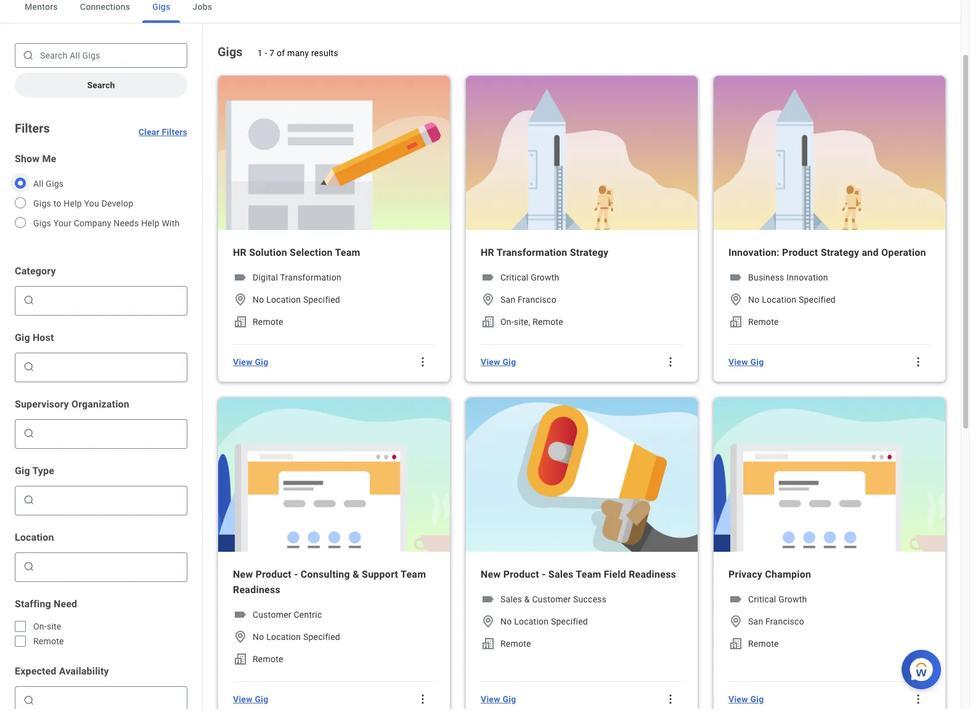 Task type: vqa. For each thing, say whether or not it's contained in the screenshot.
the bottommost On-
yes



Task type: locate. For each thing, give the bounding box(es) containing it.
tab list
[[0, 0, 962, 23]]

0 vertical spatial critical growth
[[501, 273, 560, 282]]

pencil and paper image
[[218, 76, 450, 230]]

innovation
[[787, 273, 829, 282]]

1 horizontal spatial critical growth
[[749, 595, 808, 604]]

gigs
[[152, 2, 170, 12], [218, 44, 243, 59], [46, 179, 64, 189], [33, 199, 51, 208], [33, 218, 51, 228]]

0 horizontal spatial san
[[501, 295, 516, 305]]

2 horizontal spatial -
[[542, 569, 546, 580]]

no down customer centric
[[253, 632, 264, 642]]

0 horizontal spatial hr
[[233, 247, 247, 258]]

gigs inside button
[[152, 2, 170, 12]]

0 horizontal spatial product
[[256, 569, 292, 580]]

needs
[[114, 218, 139, 228]]

0 vertical spatial francisco
[[518, 295, 557, 305]]

location image
[[233, 292, 248, 307], [233, 630, 248, 645]]

transformation
[[497, 247, 568, 258], [280, 273, 342, 282]]

specified for and
[[799, 295, 836, 305]]

0 vertical spatial transformation
[[497, 247, 568, 258]]

location image for hr
[[481, 292, 496, 307]]

2 category image from the top
[[481, 592, 496, 607]]

search image down the category
[[23, 294, 35, 307]]

& left support
[[353, 569, 359, 580]]

location element for new product - sales team field readiness
[[481, 614, 496, 629]]

no location specified down business innovation
[[749, 295, 836, 305]]

strategy
[[570, 247, 609, 258], [821, 247, 860, 258]]

0 horizontal spatial strategy
[[570, 247, 609, 258]]

1 vertical spatial &
[[525, 595, 530, 604]]

related actions vertical image for privacy champion
[[913, 693, 925, 706]]

1 horizontal spatial help
[[141, 218, 160, 228]]

remote for new product - sales team field readiness
[[501, 639, 531, 649]]

location image for innovation:
[[729, 292, 744, 307]]

critical growth
[[501, 273, 560, 282], [749, 595, 808, 604]]

category image for new product - consulting & support team readiness
[[233, 608, 248, 622]]

0 horizontal spatial customer
[[253, 610, 292, 620]]

search
[[87, 80, 115, 90]]

growth down the hr transformation strategy
[[531, 273, 560, 282]]

on-
[[501, 317, 514, 327], [33, 622, 47, 632]]

location element
[[233, 292, 248, 307], [481, 292, 496, 307], [729, 292, 744, 307], [481, 614, 496, 629], [729, 614, 744, 629], [233, 630, 248, 645]]

1 vertical spatial francisco
[[766, 617, 805, 627]]

related actions vertical image for hr transformation strategy
[[665, 356, 677, 368]]

1 horizontal spatial wdres.tm.general.rocketshipastronaut image
[[714, 76, 946, 230]]

filters
[[15, 121, 50, 136], [162, 127, 187, 137]]

san for champion
[[749, 617, 764, 627]]

clear filters button
[[139, 112, 187, 137]]

related actions vertical image for hr solution selection team
[[417, 356, 429, 368]]

search image down the gig host
[[23, 361, 35, 373]]

support
[[362, 569, 399, 580]]

critical growth down the hr transformation strategy
[[501, 273, 560, 282]]

- right 1
[[265, 48, 267, 58]]

2 location image from the top
[[233, 630, 248, 645]]

0 horizontal spatial critical
[[501, 273, 529, 282]]

connections
[[80, 2, 130, 12]]

category image
[[233, 270, 248, 285], [729, 270, 744, 285], [729, 592, 744, 607], [233, 608, 248, 622]]

show me
[[15, 153, 56, 165]]

staffing image for new product - consulting & support team readiness
[[233, 652, 248, 667]]

1 vertical spatial help
[[141, 218, 160, 228]]

location image for hr solution selection team
[[233, 292, 248, 307]]

wdres.tm.general.rocketshipastronaut image
[[466, 76, 698, 230], [714, 76, 946, 230]]

view
[[233, 357, 253, 367], [481, 357, 501, 367], [729, 357, 749, 367], [233, 694, 253, 704], [481, 694, 501, 704], [729, 694, 749, 704]]

0 vertical spatial help
[[64, 199, 82, 208]]

gig for privacy champion
[[751, 694, 764, 704]]

1 vertical spatial critical growth
[[749, 595, 808, 604]]

sales
[[549, 569, 574, 580], [501, 595, 522, 604]]

help left with
[[141, 218, 160, 228]]

web page image for champion
[[714, 398, 946, 552]]

customer centric
[[253, 610, 322, 620]]

0 horizontal spatial &
[[353, 569, 359, 580]]

staffing image
[[481, 315, 496, 329], [233, 652, 248, 667]]

1 category image from the top
[[481, 270, 496, 285]]

no location specified down digital transformation
[[253, 295, 340, 305]]

transformation for digital
[[280, 273, 342, 282]]

all gigs
[[33, 179, 64, 189]]

readiness up customer centric
[[233, 584, 281, 596]]

mentors button
[[15, 0, 68, 23]]

1 strategy from the left
[[570, 247, 609, 258]]

no location specified for consulting
[[253, 632, 340, 642]]

2 search image from the top
[[23, 695, 35, 707]]

2 wdres.tm.general.rocketshipastronaut image from the left
[[714, 76, 946, 230]]

1 horizontal spatial product
[[504, 569, 540, 580]]

on- for site,
[[501, 317, 514, 327]]

category image for privacy champion
[[729, 592, 744, 607]]

customer left centric
[[253, 610, 292, 620]]

- up sales & customer success
[[542, 569, 546, 580]]

1 horizontal spatial related actions vertical image
[[913, 693, 925, 706]]

1 horizontal spatial new
[[481, 569, 501, 580]]

location for new product - consulting & support team readiness
[[267, 632, 301, 642]]

expected availability
[[15, 666, 109, 677]]

team right selection
[[335, 247, 361, 258]]

specified for team
[[303, 295, 340, 305]]

to
[[53, 199, 61, 208]]

0 horizontal spatial help
[[64, 199, 82, 208]]

&
[[353, 569, 359, 580], [525, 595, 530, 604]]

critical
[[501, 273, 529, 282], [749, 595, 777, 604]]

customer
[[533, 595, 571, 604], [253, 610, 292, 620]]

location image for privacy
[[729, 614, 744, 629]]

search image down mentors button
[[22, 49, 35, 62]]

gigs left to
[[33, 199, 51, 208]]

team right support
[[401, 569, 426, 580]]

san up site,
[[501, 295, 516, 305]]

0 vertical spatial search image
[[23, 361, 35, 373]]

no
[[253, 295, 264, 305], [749, 295, 760, 305], [501, 617, 512, 627], [253, 632, 264, 642]]

1 new from the left
[[233, 569, 253, 580]]

1 horizontal spatial growth
[[779, 595, 808, 604]]

category element
[[233, 270, 248, 285], [481, 270, 496, 285], [729, 270, 744, 285], [481, 592, 496, 607], [729, 592, 744, 607], [233, 608, 248, 622]]

no location specified down customer centric
[[253, 632, 340, 642]]

1 vertical spatial category image
[[481, 592, 496, 607]]

remote
[[253, 317, 284, 327], [533, 317, 564, 327], [749, 317, 779, 327], [33, 637, 64, 646], [501, 639, 531, 649], [749, 639, 779, 649], [253, 654, 284, 664]]

me
[[42, 153, 56, 165]]

search image
[[22, 49, 35, 62], [23, 294, 35, 307], [23, 427, 35, 440], [23, 494, 35, 506], [23, 561, 35, 573]]

help
[[64, 199, 82, 208], [141, 218, 160, 228]]

clear filters
[[139, 127, 187, 137]]

staffing element for innovation: product strategy and operation
[[729, 315, 744, 329]]

hr solution selection team
[[233, 247, 361, 258]]

help right to
[[64, 199, 82, 208]]

category image left business on the top right of page
[[729, 270, 744, 285]]

0 vertical spatial san
[[501, 295, 516, 305]]

None field
[[38, 290, 182, 310], [38, 294, 182, 307], [38, 357, 182, 377], [38, 361, 182, 373], [38, 424, 182, 443], [38, 427, 182, 440], [38, 490, 182, 510], [38, 494, 182, 506], [38, 557, 182, 577], [38, 561, 182, 573], [38, 691, 182, 709], [38, 695, 182, 707], [38, 290, 182, 310], [38, 294, 182, 307], [38, 357, 182, 377], [38, 361, 182, 373], [38, 424, 182, 443], [38, 427, 182, 440], [38, 490, 182, 510], [38, 494, 182, 506], [38, 557, 182, 577], [38, 561, 182, 573], [38, 691, 182, 709], [38, 695, 182, 707]]

web page image
[[218, 398, 450, 552], [714, 398, 946, 552]]

customer down new product - sales team field readiness
[[533, 595, 571, 604]]

category image left customer centric
[[233, 608, 248, 622]]

specified down sales & customer success
[[551, 617, 588, 627]]

readiness inside 'new product - consulting & support team readiness'
[[233, 584, 281, 596]]

-
[[265, 48, 267, 58], [294, 569, 298, 580], [542, 569, 546, 580]]

specified down centric
[[303, 632, 340, 642]]

0 vertical spatial san francisco
[[501, 295, 557, 305]]

0 vertical spatial staffing image
[[481, 315, 496, 329]]

1 vertical spatial location image
[[233, 630, 248, 645]]

1 location image from the top
[[233, 292, 248, 307]]

location for hr solution selection team
[[267, 295, 301, 305]]

view gig button for innovation: product strategy and operation
[[724, 350, 769, 374]]

0 vertical spatial category image
[[481, 270, 496, 285]]

staffing element for privacy champion
[[729, 637, 744, 651]]

team up success
[[576, 569, 602, 580]]

product for and
[[783, 247, 819, 258]]

on-site, remote
[[501, 317, 564, 327]]

1 horizontal spatial team
[[401, 569, 426, 580]]

1 hr from the left
[[233, 247, 247, 258]]

growth
[[531, 273, 560, 282], [779, 595, 808, 604]]

readiness right field
[[629, 569, 677, 580]]

0 vertical spatial on-
[[501, 317, 514, 327]]

0 vertical spatial critical
[[501, 273, 529, 282]]

specified down digital transformation
[[303, 295, 340, 305]]

2 hr from the left
[[481, 247, 495, 258]]

sales & customer success
[[501, 595, 607, 604]]

related actions vertical image
[[665, 356, 677, 368], [913, 356, 925, 368], [417, 693, 429, 706], [665, 693, 677, 706]]

1 vertical spatial on-
[[33, 622, 47, 632]]

no down digital
[[253, 295, 264, 305]]

1 horizontal spatial web page image
[[714, 398, 946, 552]]

0 horizontal spatial growth
[[531, 273, 560, 282]]

0 vertical spatial location image
[[233, 292, 248, 307]]

staffing element for new product - sales team field readiness
[[481, 637, 496, 651]]

view for new product - sales team field readiness
[[481, 694, 501, 704]]

critical growth for transformation
[[501, 273, 560, 282]]

1 horizontal spatial on-
[[501, 317, 514, 327]]

supervisory
[[15, 398, 69, 410]]

gig for new product - consulting & support team readiness
[[255, 694, 269, 704]]

of
[[277, 48, 285, 58]]

0 horizontal spatial -
[[265, 48, 267, 58]]

gigs left jobs
[[152, 2, 170, 12]]

category image
[[481, 270, 496, 285], [481, 592, 496, 607]]

staffing image for privacy
[[729, 637, 744, 651]]

1 horizontal spatial strategy
[[821, 247, 860, 258]]

1 vertical spatial sales
[[501, 595, 522, 604]]

product inside 'new product - consulting & support team readiness'
[[256, 569, 292, 580]]

hr
[[233, 247, 247, 258], [481, 247, 495, 258]]

and
[[862, 247, 879, 258]]

specified for consulting
[[303, 632, 340, 642]]

1 vertical spatial readiness
[[233, 584, 281, 596]]

product up innovation
[[783, 247, 819, 258]]

1 vertical spatial staffing image
[[233, 652, 248, 667]]

1 vertical spatial san francisco
[[749, 617, 805, 627]]

1 web page image from the left
[[218, 398, 450, 552]]

organization
[[71, 398, 129, 410]]

expected
[[15, 666, 56, 677]]

growth down champion
[[779, 595, 808, 604]]

search image down supervisory
[[23, 427, 35, 440]]

search image for category
[[23, 294, 35, 307]]

search image up the staffing
[[23, 561, 35, 573]]

view gig
[[233, 357, 269, 367], [481, 357, 516, 367], [729, 357, 764, 367], [233, 694, 269, 704], [481, 694, 516, 704], [729, 694, 764, 704]]

view for hr solution selection team
[[233, 357, 253, 367]]

1 vertical spatial transformation
[[280, 273, 342, 282]]

0 horizontal spatial web page image
[[218, 398, 450, 552]]

1 horizontal spatial -
[[294, 569, 298, 580]]

gig type
[[15, 465, 54, 477]]

1 horizontal spatial transformation
[[497, 247, 568, 258]]

no location specified
[[253, 295, 340, 305], [749, 295, 836, 305], [501, 617, 588, 627], [253, 632, 340, 642]]

1 vertical spatial growth
[[779, 595, 808, 604]]

- inside 'new product - consulting & support team readiness'
[[294, 569, 298, 580]]

product for sales
[[504, 569, 540, 580]]

search image down the expected
[[23, 695, 35, 707]]

remote for hr solution selection team
[[253, 317, 284, 327]]

no location specified for team
[[253, 295, 340, 305]]

0 vertical spatial customer
[[533, 595, 571, 604]]

francisco down champion
[[766, 617, 805, 627]]

- left "consulting"
[[294, 569, 298, 580]]

0 horizontal spatial staffing image
[[233, 652, 248, 667]]

readiness
[[629, 569, 677, 580], [233, 584, 281, 596]]

critical down the hr transformation strategy
[[501, 273, 529, 282]]

1 horizontal spatial san francisco
[[749, 617, 805, 627]]

1 search image from the top
[[23, 361, 35, 373]]

san francisco up on-site, remote
[[501, 295, 557, 305]]

no location specified for and
[[749, 295, 836, 305]]

new
[[233, 569, 253, 580], [481, 569, 501, 580]]

san down privacy
[[749, 617, 764, 627]]

need
[[54, 598, 77, 610]]

0 vertical spatial &
[[353, 569, 359, 580]]

location image for new product - consulting & support team readiness
[[233, 630, 248, 645]]

location
[[267, 295, 301, 305], [762, 295, 797, 305], [15, 532, 54, 543], [514, 617, 549, 627], [267, 632, 301, 642]]

digital transformation
[[253, 273, 342, 282]]

category image left digital
[[233, 270, 248, 285]]

success
[[574, 595, 607, 604]]

1 horizontal spatial filters
[[162, 127, 187, 137]]

1 horizontal spatial staffing image
[[481, 315, 496, 329]]

new inside 'new product - consulting & support team readiness'
[[233, 569, 253, 580]]

gigs left your on the top left of the page
[[33, 218, 51, 228]]

francisco
[[518, 295, 557, 305], [766, 617, 805, 627]]

search image
[[23, 361, 35, 373], [23, 695, 35, 707]]

staffing image
[[233, 315, 248, 329], [729, 315, 744, 329], [481, 637, 496, 651], [729, 637, 744, 651]]

san francisco down privacy champion
[[749, 617, 805, 627]]

specified down innovation
[[799, 295, 836, 305]]

1 vertical spatial related actions vertical image
[[913, 693, 925, 706]]

location element for privacy champion
[[729, 614, 744, 629]]

2 horizontal spatial product
[[783, 247, 819, 258]]

megaphone image
[[466, 398, 698, 552]]

view gig button for hr transformation strategy
[[476, 350, 521, 374]]

0 horizontal spatial critical growth
[[501, 273, 560, 282]]

tab list containing mentors
[[0, 0, 962, 23]]

1 wdres.tm.general.rocketshipastronaut image from the left
[[466, 76, 698, 230]]

team
[[335, 247, 361, 258], [401, 569, 426, 580], [576, 569, 602, 580]]

san francisco
[[501, 295, 557, 305], [749, 617, 805, 627]]

category element for hr transformation strategy
[[481, 270, 496, 285]]

specified
[[303, 295, 340, 305], [799, 295, 836, 305], [551, 617, 588, 627], [303, 632, 340, 642]]

view gig button for new product - sales team field readiness
[[476, 687, 521, 709]]

1 vertical spatial san
[[749, 617, 764, 627]]

no down sales & customer success
[[501, 617, 512, 627]]

staffing image for new
[[481, 637, 496, 651]]

strategy for transformation
[[570, 247, 609, 258]]

1 horizontal spatial sales
[[549, 569, 574, 580]]

staffing image for hr transformation strategy
[[481, 315, 496, 329]]

1 horizontal spatial francisco
[[766, 617, 805, 627]]

develop
[[102, 199, 133, 208]]

1 vertical spatial search image
[[23, 695, 35, 707]]

view gig for new product - consulting & support team readiness
[[233, 694, 269, 704]]

1 horizontal spatial san
[[749, 617, 764, 627]]

view gig for innovation: product strategy and operation
[[729, 357, 764, 367]]

product up customer centric
[[256, 569, 292, 580]]

connections button
[[70, 0, 140, 23]]

0 horizontal spatial readiness
[[233, 584, 281, 596]]

0 horizontal spatial filters
[[15, 121, 50, 136]]

on- for site
[[33, 622, 47, 632]]

location element for hr transformation strategy
[[481, 292, 496, 307]]

0 horizontal spatial san francisco
[[501, 295, 557, 305]]

category element for innovation: product strategy and operation
[[729, 270, 744, 285]]

1 vertical spatial critical
[[749, 595, 777, 604]]

gigs button
[[143, 0, 180, 23]]

filters up show me
[[15, 121, 50, 136]]

0 horizontal spatial related actions vertical image
[[417, 356, 429, 368]]

view for hr transformation strategy
[[481, 357, 501, 367]]

location image
[[481, 292, 496, 307], [729, 292, 744, 307], [481, 614, 496, 629], [729, 614, 744, 629]]

staffing element
[[233, 315, 248, 329], [481, 315, 496, 329], [729, 315, 744, 329], [481, 637, 496, 651], [729, 637, 744, 651], [233, 652, 248, 667]]

2 web page image from the left
[[714, 398, 946, 552]]

no down business on the top right of page
[[749, 295, 760, 305]]

critical down privacy champion
[[749, 595, 777, 604]]

category image for innovation: product strategy and operation
[[729, 270, 744, 285]]

search image down gig type
[[23, 494, 35, 506]]

location image for new
[[481, 614, 496, 629]]

san
[[501, 295, 516, 305], [749, 617, 764, 627]]

show
[[15, 153, 40, 165]]

0 horizontal spatial francisco
[[518, 295, 557, 305]]

2 new from the left
[[481, 569, 501, 580]]

product
[[783, 247, 819, 258], [256, 569, 292, 580], [504, 569, 540, 580]]

2 strategy from the left
[[821, 247, 860, 258]]

0 horizontal spatial new
[[233, 569, 253, 580]]

supervisory organization
[[15, 398, 129, 410]]

wdres.tm.general.rocketshipastronaut image for transformation
[[466, 76, 698, 230]]

business innovation
[[749, 273, 829, 282]]

san for transformation
[[501, 295, 516, 305]]

product up sales & customer success
[[504, 569, 540, 580]]

0 vertical spatial growth
[[531, 273, 560, 282]]

wdres.tm.general.rocketshipastronaut image for product
[[714, 76, 946, 230]]

no location specified down sales & customer success
[[501, 617, 588, 627]]

1 horizontal spatial critical
[[749, 595, 777, 604]]

related actions vertical image
[[417, 356, 429, 368], [913, 693, 925, 706]]

innovation:
[[729, 247, 780, 258]]

1 horizontal spatial readiness
[[629, 569, 677, 580]]

remote for innovation: product strategy and operation
[[749, 317, 779, 327]]

0 vertical spatial related actions vertical image
[[417, 356, 429, 368]]

strategy for product
[[821, 247, 860, 258]]

0 horizontal spatial on-
[[33, 622, 47, 632]]

view gig button
[[228, 350, 273, 374], [476, 350, 521, 374], [724, 350, 769, 374], [228, 687, 273, 709], [476, 687, 521, 709], [724, 687, 769, 709]]

1 horizontal spatial hr
[[481, 247, 495, 258]]

& down new product - sales team field readiness
[[525, 595, 530, 604]]

operation
[[882, 247, 927, 258]]

category image down privacy
[[729, 592, 744, 607]]

critical growth down privacy champion
[[749, 595, 808, 604]]

francisco up on-site, remote
[[518, 295, 557, 305]]

filters right the clear
[[162, 127, 187, 137]]

location element for hr solution selection team
[[233, 292, 248, 307]]

0 horizontal spatial wdres.tm.general.rocketshipastronaut image
[[466, 76, 698, 230]]

0 horizontal spatial transformation
[[280, 273, 342, 282]]

staffing element for new product - consulting & support team readiness
[[233, 652, 248, 667]]



Task type: describe. For each thing, give the bounding box(es) containing it.
gigs your company needs help with
[[33, 218, 180, 228]]

gigs for gigs button
[[152, 2, 170, 12]]

critical for transformation
[[501, 273, 529, 282]]

specified for sales
[[551, 617, 588, 627]]

0 horizontal spatial team
[[335, 247, 361, 258]]

type
[[32, 465, 54, 477]]

view gig for hr transformation strategy
[[481, 357, 516, 367]]

no for hr solution selection team
[[253, 295, 264, 305]]

category image for hr solution selection team
[[233, 270, 248, 285]]

san francisco for transformation
[[501, 295, 557, 305]]

related actions vertical image for innovation: product strategy and operation
[[913, 356, 925, 368]]

company
[[74, 218, 111, 228]]

- for new product - consulting & support team readiness
[[294, 569, 298, 580]]

search image for supervisory organization
[[23, 427, 35, 440]]

gigs right all on the left of the page
[[46, 179, 64, 189]]

digital
[[253, 273, 278, 282]]

view for innovation: product strategy and operation
[[729, 357, 749, 367]]

gigs left 1
[[218, 44, 243, 59]]

gig for new product - sales team field readiness
[[503, 694, 516, 704]]

jobs button
[[183, 0, 222, 23]]

filters inside button
[[162, 127, 187, 137]]

gig for hr solution selection team
[[255, 357, 269, 367]]

critical for champion
[[749, 595, 777, 604]]

gigs to help you develop
[[33, 199, 133, 208]]

innovation: product strategy and operation
[[729, 247, 927, 258]]

gigs for gigs your company needs help with
[[33, 218, 51, 228]]

gig for innovation: product strategy and operation
[[751, 357, 764, 367]]

gig for hr transformation strategy
[[503, 357, 516, 367]]

new for new product - consulting & support team readiness
[[233, 569, 253, 580]]

location element for innovation: product strategy and operation
[[729, 292, 744, 307]]

growth for transformation
[[531, 273, 560, 282]]

0 horizontal spatial sales
[[501, 595, 522, 604]]

privacy champion
[[729, 569, 812, 580]]

search image for expected
[[23, 695, 35, 707]]

view gig button for new product - consulting & support team readiness
[[228, 687, 273, 709]]

location element for new product - consulting & support team readiness
[[233, 630, 248, 645]]

category element for hr solution selection team
[[233, 270, 248, 285]]

1 horizontal spatial &
[[525, 595, 530, 604]]

remote for privacy champion
[[749, 639, 779, 649]]

new for new product - sales team field readiness
[[481, 569, 501, 580]]

0 vertical spatial readiness
[[629, 569, 677, 580]]

you
[[84, 199, 99, 208]]

no for new product - sales team field readiness
[[501, 617, 512, 627]]

category element for privacy champion
[[729, 592, 744, 607]]

availability
[[59, 666, 109, 677]]

your
[[53, 218, 72, 228]]

view gig button for privacy champion
[[724, 687, 769, 709]]

1
[[258, 48, 263, 58]]

results
[[311, 48, 339, 58]]

view gig for new product - sales team field readiness
[[481, 694, 516, 704]]

solution
[[249, 247, 287, 258]]

critical growth for champion
[[749, 595, 808, 604]]

1 vertical spatial customer
[[253, 610, 292, 620]]

francisco for champion
[[766, 617, 805, 627]]

view for new product - consulting & support team readiness
[[233, 694, 253, 704]]

related actions vertical image for new product - consulting & support team readiness
[[417, 693, 429, 706]]

1 - 7 of many results
[[258, 48, 339, 58]]

remote for new product - consulting & support team readiness
[[253, 654, 284, 664]]

on-site
[[33, 622, 61, 632]]

hr transformation strategy
[[481, 247, 609, 258]]

consulting
[[301, 569, 350, 580]]

site,
[[514, 317, 531, 327]]

san francisco for champion
[[749, 617, 805, 627]]

& inside 'new product - consulting & support team readiness'
[[353, 569, 359, 580]]

champion
[[766, 569, 812, 580]]

search image for location
[[23, 561, 35, 573]]

no location specified for sales
[[501, 617, 588, 627]]

- for new product - sales team field readiness
[[542, 569, 546, 580]]

business
[[749, 273, 785, 282]]

staffing need
[[15, 598, 77, 610]]

hr for hr transformation strategy
[[481, 247, 495, 258]]

view gig for hr solution selection team
[[233, 357, 269, 367]]

view gig for privacy champion
[[729, 694, 764, 704]]

view for privacy champion
[[729, 694, 749, 704]]

1 horizontal spatial customer
[[533, 595, 571, 604]]

2 horizontal spatial team
[[576, 569, 602, 580]]

Search All Gigs text field
[[15, 43, 187, 68]]

hr for hr solution selection team
[[233, 247, 247, 258]]

category
[[15, 265, 56, 277]]

new product - consulting & support team readiness
[[233, 569, 426, 596]]

mentors
[[25, 2, 58, 12]]

site
[[47, 622, 61, 632]]

field
[[604, 569, 627, 580]]

location for new product - sales team field readiness
[[514, 617, 549, 627]]

category element for new product - sales team field readiness
[[481, 592, 496, 607]]

team inside 'new product - consulting & support team readiness'
[[401, 569, 426, 580]]

0 vertical spatial sales
[[549, 569, 574, 580]]

related actions vertical image for new product - sales team field readiness
[[665, 693, 677, 706]]

search image for gig
[[23, 361, 35, 373]]

gigs for gigs to help you develop
[[33, 199, 51, 208]]

search button
[[15, 73, 187, 97]]

search image for gig type
[[23, 494, 35, 506]]

gig host
[[15, 332, 54, 344]]

staffing element for hr transformation strategy
[[481, 315, 496, 329]]

francisco for transformation
[[518, 295, 557, 305]]

location for innovation: product strategy and operation
[[762, 295, 797, 305]]

centric
[[294, 610, 322, 620]]

all
[[33, 179, 44, 189]]

staffing element for hr solution selection team
[[233, 315, 248, 329]]

new product - sales team field readiness
[[481, 569, 677, 580]]

with
[[162, 218, 180, 228]]

transformation for hr
[[497, 247, 568, 258]]

selection
[[290, 247, 333, 258]]

web page image for product
[[218, 398, 450, 552]]

product for consulting
[[256, 569, 292, 580]]

growth for champion
[[779, 595, 808, 604]]

staffing
[[15, 598, 51, 610]]

clear
[[139, 127, 160, 137]]

category image for hr
[[481, 270, 496, 285]]

privacy
[[729, 569, 763, 580]]

many
[[287, 48, 309, 58]]

7
[[270, 48, 275, 58]]

category image for new
[[481, 592, 496, 607]]

host
[[33, 332, 54, 344]]

jobs
[[193, 2, 212, 12]]



